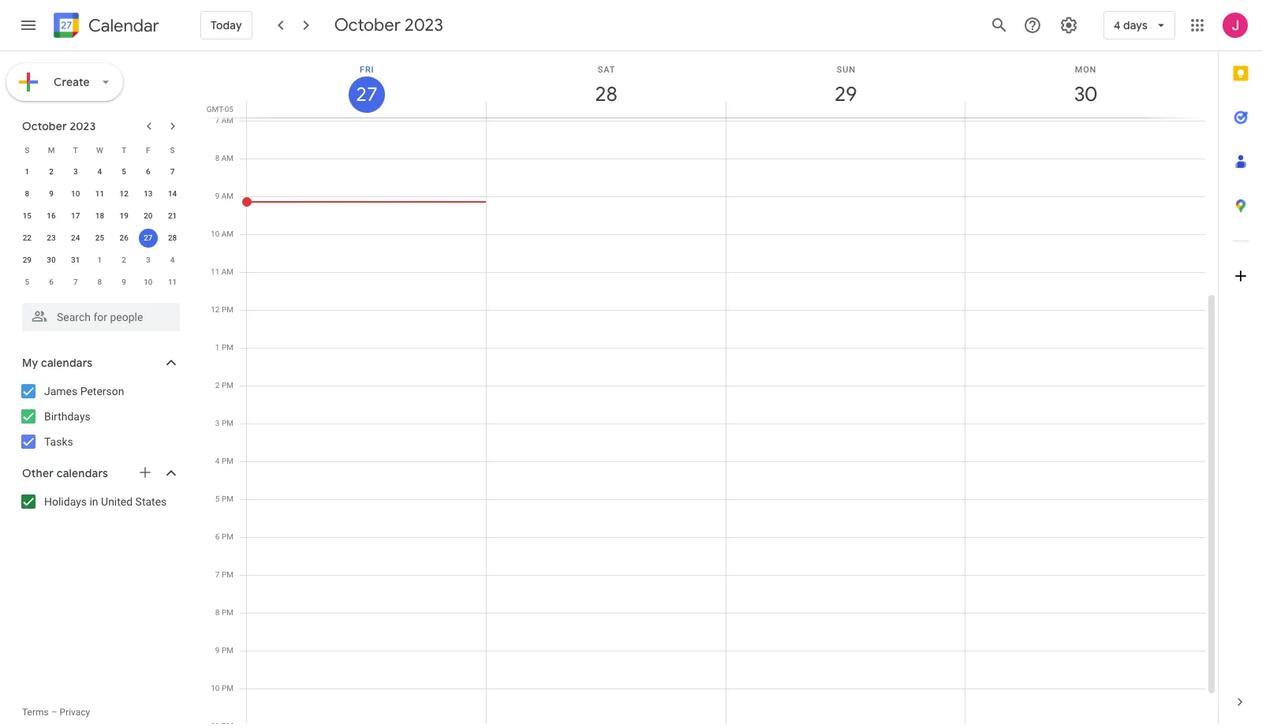Task type: locate. For each thing, give the bounding box(es) containing it.
terms
[[22, 707, 49, 718]]

11
[[95, 189, 104, 198], [211, 267, 220, 276], [168, 278, 177, 286]]

s
[[25, 146, 29, 154], [170, 146, 175, 154]]

4 inside november 4 element
[[170, 256, 175, 264]]

4 am from the top
[[221, 230, 234, 238]]

0 horizontal spatial s
[[25, 146, 29, 154]]

row containing 8
[[15, 183, 185, 205]]

in
[[90, 495, 98, 508]]

sun
[[837, 65, 856, 75]]

1 horizontal spatial 28
[[594, 81, 617, 107]]

7 for 7 pm
[[215, 570, 220, 579]]

4 pm from the top
[[222, 419, 234, 428]]

t left w
[[73, 146, 78, 154]]

1 vertical spatial 27
[[144, 234, 153, 242]]

2 vertical spatial 3
[[215, 419, 220, 428]]

10 down november 3 element
[[144, 278, 153, 286]]

3 down 27, today element
[[146, 256, 150, 264]]

29 down sun
[[834, 81, 856, 107]]

2 up 3 pm
[[215, 381, 220, 390]]

2 t from the left
[[122, 146, 126, 154]]

calendars inside dropdown button
[[57, 466, 108, 480]]

10 down 9 pm
[[211, 684, 220, 693]]

27 inside column header
[[355, 82, 377, 107]]

7 down 31 element
[[73, 278, 78, 286]]

0 vertical spatial 12
[[120, 189, 128, 198]]

4 down 3 pm
[[215, 457, 220, 465]]

1 down '12 pm' at the left
[[215, 343, 220, 352]]

calendars up james
[[41, 356, 93, 370]]

pm up 3 pm
[[222, 381, 234, 390]]

28 down sat
[[594, 81, 617, 107]]

james peterson
[[44, 385, 124, 398]]

1 horizontal spatial s
[[170, 146, 175, 154]]

7 down gmt-
[[215, 116, 220, 125]]

9 up 10 am
[[215, 192, 220, 200]]

9
[[49, 189, 54, 198], [215, 192, 220, 200], [122, 278, 126, 286], [215, 646, 220, 655]]

mon
[[1075, 65, 1097, 75]]

my calendars button
[[3, 350, 196, 376]]

1 down 25 element
[[98, 256, 102, 264]]

2
[[49, 167, 54, 176], [122, 256, 126, 264], [215, 381, 220, 390]]

1 am from the top
[[221, 116, 234, 125]]

0 horizontal spatial 5
[[25, 278, 29, 286]]

1 horizontal spatial 2
[[122, 256, 126, 264]]

5 row from the top
[[15, 227, 185, 249]]

terms link
[[22, 707, 49, 718]]

1 vertical spatial 2023
[[70, 119, 96, 133]]

3 for november 3 element
[[146, 256, 150, 264]]

2 pm from the top
[[222, 343, 234, 352]]

12 element
[[115, 185, 133, 204]]

8 am
[[215, 154, 234, 163]]

1 for 1 pm
[[215, 343, 220, 352]]

0 vertical spatial 28
[[594, 81, 617, 107]]

united
[[101, 495, 133, 508]]

pm down 9 pm
[[222, 684, 234, 693]]

4 row from the top
[[15, 205, 185, 227]]

1 horizontal spatial t
[[122, 146, 126, 154]]

october 2023 up m
[[22, 119, 96, 133]]

0 horizontal spatial 28
[[168, 234, 177, 242]]

7 pm from the top
[[222, 533, 234, 541]]

pm
[[222, 305, 234, 314], [222, 343, 234, 352], [222, 381, 234, 390], [222, 419, 234, 428], [222, 457, 234, 465], [222, 495, 234, 503], [222, 533, 234, 541], [222, 570, 234, 579], [222, 608, 234, 617], [222, 646, 234, 655], [222, 684, 234, 693]]

calendars inside dropdown button
[[41, 356, 93, 370]]

9 am
[[215, 192, 234, 200]]

row containing 5
[[15, 271, 185, 293]]

29 down 22 element
[[23, 256, 32, 264]]

0 horizontal spatial 1
[[25, 167, 29, 176]]

27 down fri
[[355, 82, 377, 107]]

4
[[1114, 18, 1121, 32], [98, 167, 102, 176], [170, 256, 175, 264], [215, 457, 220, 465]]

6
[[146, 167, 150, 176], [49, 278, 54, 286], [215, 533, 220, 541]]

11 for 11 element
[[95, 189, 104, 198]]

22 element
[[18, 229, 37, 248]]

1 horizontal spatial 11
[[168, 278, 177, 286]]

19 element
[[115, 207, 133, 226]]

1 for november 1 element
[[98, 256, 102, 264]]

s right f
[[170, 146, 175, 154]]

2 horizontal spatial 1
[[215, 343, 220, 352]]

row
[[15, 139, 185, 161], [15, 161, 185, 183], [15, 183, 185, 205], [15, 205, 185, 227], [15, 227, 185, 249], [15, 249, 185, 271], [15, 271, 185, 293]]

2 for 2 pm
[[215, 381, 220, 390]]

2 horizontal spatial 11
[[211, 267, 220, 276]]

9 inside "element"
[[122, 278, 126, 286]]

7
[[215, 116, 220, 125], [170, 167, 175, 176], [73, 278, 78, 286], [215, 570, 220, 579]]

november 3 element
[[139, 251, 158, 270]]

27 down 20 element
[[144, 234, 153, 242]]

9 down november 2 element at the left
[[122, 278, 126, 286]]

calendars up in at the bottom left
[[57, 466, 108, 480]]

10 pm from the top
[[222, 646, 234, 655]]

4 inside 4 days popup button
[[1114, 18, 1121, 32]]

16 element
[[42, 207, 61, 226]]

5
[[122, 167, 126, 176], [25, 278, 29, 286], [215, 495, 220, 503]]

0 vertical spatial calendars
[[41, 356, 93, 370]]

calendars for other calendars
[[57, 466, 108, 480]]

6 row from the top
[[15, 249, 185, 271]]

1 vertical spatial 12
[[211, 305, 220, 314]]

7 pm
[[215, 570, 234, 579]]

pm up 1 pm
[[222, 305, 234, 314]]

2 vertical spatial 2
[[215, 381, 220, 390]]

20 element
[[139, 207, 158, 226]]

9 for 9 pm
[[215, 646, 220, 655]]

10
[[71, 189, 80, 198], [211, 230, 220, 238], [144, 278, 153, 286], [211, 684, 220, 693]]

29 inside row
[[23, 256, 32, 264]]

pm down 8 pm
[[222, 646, 234, 655]]

1 pm from the top
[[222, 305, 234, 314]]

0 horizontal spatial october 2023
[[22, 119, 96, 133]]

grid
[[202, 51, 1218, 724]]

am up 9 am
[[221, 154, 234, 163]]

12 pm
[[211, 305, 234, 314]]

6 down f
[[146, 167, 150, 176]]

31
[[71, 256, 80, 264]]

states
[[135, 495, 167, 508]]

holidays in united states
[[44, 495, 167, 508]]

18 element
[[90, 207, 109, 226]]

2 horizontal spatial 2
[[215, 381, 220, 390]]

0 horizontal spatial 11
[[95, 189, 104, 198]]

1 vertical spatial 5
[[25, 278, 29, 286]]

10 for 10 am
[[211, 230, 220, 238]]

9 up '10 pm'
[[215, 646, 220, 655]]

6 pm from the top
[[222, 495, 234, 503]]

12 inside row
[[120, 189, 128, 198]]

11 for november 11 element
[[168, 278, 177, 286]]

november 5 element
[[18, 273, 37, 292]]

pm for 2 pm
[[222, 381, 234, 390]]

7 up 8 pm
[[215, 570, 220, 579]]

am up '12 pm' at the left
[[221, 267, 234, 276]]

1 up 15 on the left
[[25, 167, 29, 176]]

12 up "19"
[[120, 189, 128, 198]]

october 2023
[[334, 14, 443, 36], [22, 119, 96, 133]]

october up fri
[[334, 14, 401, 36]]

6 up the 7 pm at bottom left
[[215, 533, 220, 541]]

9 for november 9 "element"
[[122, 278, 126, 286]]

create button
[[6, 63, 123, 101]]

2023
[[405, 14, 443, 36], [70, 119, 96, 133]]

5 pm
[[215, 495, 234, 503]]

None search field
[[0, 297, 196, 331]]

pm for 8 pm
[[222, 608, 234, 617]]

24
[[71, 234, 80, 242]]

10 up 17
[[71, 189, 80, 198]]

am down 8 am at the top of page
[[221, 192, 234, 200]]

3 am from the top
[[221, 192, 234, 200]]

4 left days
[[1114, 18, 1121, 32]]

november 6 element
[[42, 273, 61, 292]]

2 vertical spatial 6
[[215, 533, 220, 541]]

10 inside 'november 10' 'element'
[[144, 278, 153, 286]]

pm up 5 pm
[[222, 457, 234, 465]]

0 horizontal spatial 30
[[47, 256, 56, 264]]

pm up the 6 pm
[[222, 495, 234, 503]]

28 inside 28 element
[[168, 234, 177, 242]]

0 vertical spatial 5
[[122, 167, 126, 176]]

today
[[211, 18, 242, 32]]

1 row from the top
[[15, 139, 185, 161]]

s left m
[[25, 146, 29, 154]]

17 element
[[66, 207, 85, 226]]

0 vertical spatial 11
[[95, 189, 104, 198]]

8 down november 1 element
[[98, 278, 102, 286]]

row group
[[15, 161, 185, 293]]

8 pm from the top
[[222, 570, 234, 579]]

10 for 'november 10' 'element' on the left of the page
[[144, 278, 153, 286]]

9 up 16
[[49, 189, 54, 198]]

29 link
[[828, 77, 864, 113]]

5 inside grid
[[215, 495, 220, 503]]

5 pm from the top
[[222, 457, 234, 465]]

6 for november 6 element
[[49, 278, 54, 286]]

november 7 element
[[66, 273, 85, 292]]

1 vertical spatial 1
[[98, 256, 102, 264]]

23 element
[[42, 229, 61, 248]]

birthdays
[[44, 410, 91, 423]]

1 vertical spatial 6
[[49, 278, 54, 286]]

my calendars list
[[3, 379, 196, 454]]

0 horizontal spatial t
[[73, 146, 78, 154]]

add other calendars image
[[137, 465, 153, 480]]

0 horizontal spatial 6
[[49, 278, 54, 286]]

5 down 29 element
[[25, 278, 29, 286]]

row containing s
[[15, 139, 185, 161]]

1 horizontal spatial october
[[334, 14, 401, 36]]

8
[[215, 154, 220, 163], [25, 189, 29, 198], [98, 278, 102, 286], [215, 608, 220, 617]]

0 horizontal spatial 29
[[23, 256, 32, 264]]

october
[[334, 14, 401, 36], [22, 119, 67, 133]]

5 for 5 pm
[[215, 495, 220, 503]]

1 vertical spatial 28
[[168, 234, 177, 242]]

m
[[48, 146, 55, 154]]

5 up 12 element
[[122, 167, 126, 176]]

0 vertical spatial october
[[334, 14, 401, 36]]

0 horizontal spatial 12
[[120, 189, 128, 198]]

27 column header
[[246, 51, 487, 118]]

pm up 8 pm
[[222, 570, 234, 579]]

28 column header
[[486, 51, 726, 118]]

10 inside '10' element
[[71, 189, 80, 198]]

0 horizontal spatial 3
[[73, 167, 78, 176]]

november 2 element
[[115, 251, 133, 270]]

november 9 element
[[115, 273, 133, 292]]

18
[[95, 211, 104, 220]]

settings menu image
[[1059, 16, 1078, 35]]

pm down the 7 pm at bottom left
[[222, 608, 234, 617]]

1 vertical spatial calendars
[[57, 466, 108, 480]]

9 pm from the top
[[222, 608, 234, 617]]

october 2023 up fri
[[334, 14, 443, 36]]

27 cell
[[136, 227, 160, 249]]

–
[[51, 707, 57, 718]]

pm up 2 pm
[[222, 343, 234, 352]]

7 row from the top
[[15, 271, 185, 293]]

am
[[221, 116, 234, 125], [221, 154, 234, 163], [221, 192, 234, 200], [221, 230, 234, 238], [221, 267, 234, 276]]

gmt-05
[[207, 105, 234, 114]]

november 8 element
[[90, 273, 109, 292]]

23
[[47, 234, 56, 242]]

30 down the 23 element
[[47, 256, 56, 264]]

2 horizontal spatial 5
[[215, 495, 220, 503]]

3 inside grid
[[215, 419, 220, 428]]

am for 10 am
[[221, 230, 234, 238]]

t
[[73, 146, 78, 154], [122, 146, 126, 154]]

29 inside column header
[[834, 81, 856, 107]]

october up m
[[22, 119, 67, 133]]

t left f
[[122, 146, 126, 154]]

1 horizontal spatial 30
[[1073, 81, 1096, 107]]

1 horizontal spatial 27
[[355, 82, 377, 107]]

james
[[44, 385, 78, 398]]

5 up the 6 pm
[[215, 495, 220, 503]]

november 11 element
[[163, 273, 182, 292]]

12 down 11 am
[[211, 305, 220, 314]]

terms – privacy
[[22, 707, 90, 718]]

7 for the november 7 element
[[73, 278, 78, 286]]

11 pm from the top
[[222, 684, 234, 693]]

11 inside november 11 element
[[168, 278, 177, 286]]

1
[[25, 167, 29, 176], [98, 256, 102, 264], [215, 343, 220, 352]]

0 vertical spatial 27
[[355, 82, 377, 107]]

calendar
[[88, 15, 159, 37]]

grid containing 28
[[202, 51, 1218, 724]]

3 pm from the top
[[222, 381, 234, 390]]

2 am from the top
[[221, 154, 234, 163]]

8 up 9 pm
[[215, 608, 220, 617]]

1 vertical spatial 2
[[122, 256, 126, 264]]

11 up 18
[[95, 189, 104, 198]]

3 up '10' element
[[73, 167, 78, 176]]

9 pm
[[215, 646, 234, 655]]

2 down 26 element
[[122, 256, 126, 264]]

05
[[225, 105, 234, 114]]

1 vertical spatial 30
[[47, 256, 56, 264]]

5 am from the top
[[221, 267, 234, 276]]

11 down 10 am
[[211, 267, 220, 276]]

1 horizontal spatial october 2023
[[334, 14, 443, 36]]

pm for 9 pm
[[222, 646, 234, 655]]

2 horizontal spatial 3
[[215, 419, 220, 428]]

pm down 2 pm
[[222, 419, 234, 428]]

0 vertical spatial 6
[[146, 167, 150, 176]]

3 down 2 pm
[[215, 419, 220, 428]]

1 horizontal spatial 1
[[98, 256, 102, 264]]

1 horizontal spatial 29
[[834, 81, 856, 107]]

4 days button
[[1104, 6, 1176, 44]]

24 element
[[66, 229, 85, 248]]

2 row from the top
[[15, 161, 185, 183]]

pm down 5 pm
[[222, 533, 234, 541]]

0 vertical spatial 2023
[[405, 14, 443, 36]]

4 down 28 element
[[170, 256, 175, 264]]

am for 7 am
[[221, 116, 234, 125]]

6 down 30 element
[[49, 278, 54, 286]]

21 element
[[163, 207, 182, 226]]

0 horizontal spatial october
[[22, 119, 67, 133]]

10 for 10 pm
[[211, 684, 220, 693]]

1 vertical spatial 3
[[146, 256, 150, 264]]

28 down 21 element
[[168, 234, 177, 242]]

1 pm
[[215, 343, 234, 352]]

2 horizontal spatial 6
[[215, 533, 220, 541]]

14 element
[[163, 185, 182, 204]]

am down 05
[[221, 116, 234, 125]]

0 vertical spatial 2
[[49, 167, 54, 176]]

2 vertical spatial 5
[[215, 495, 220, 503]]

october 2023 grid
[[15, 139, 185, 293]]

30 inside row
[[47, 256, 56, 264]]

8 up 9 am
[[215, 154, 220, 163]]

2 vertical spatial 1
[[215, 343, 220, 352]]

31 element
[[66, 251, 85, 270]]

30 link
[[1068, 77, 1104, 113]]

11 inside 11 element
[[95, 189, 104, 198]]

9 for 9 am
[[215, 192, 220, 200]]

november 4 element
[[163, 251, 182, 270]]

3
[[73, 167, 78, 176], [146, 256, 150, 264], [215, 419, 220, 428]]

1 horizontal spatial 3
[[146, 256, 150, 264]]

1 vertical spatial 29
[[23, 256, 32, 264]]

22
[[23, 234, 32, 242]]

calendars
[[41, 356, 93, 370], [57, 466, 108, 480]]

11 down november 4 element
[[168, 278, 177, 286]]

tab list
[[1219, 51, 1262, 680]]

3 row from the top
[[15, 183, 185, 205]]

30 down 'mon'
[[1073, 81, 1096, 107]]

november 1 element
[[90, 251, 109, 270]]

19
[[120, 211, 128, 220]]

0 horizontal spatial 27
[[144, 234, 153, 242]]

am down 9 am
[[221, 230, 234, 238]]

row group containing 1
[[15, 161, 185, 293]]

27
[[355, 82, 377, 107], [144, 234, 153, 242]]

28
[[594, 81, 617, 107], [168, 234, 177, 242]]

pm for 12 pm
[[222, 305, 234, 314]]

12
[[120, 189, 128, 198], [211, 305, 220, 314]]

1 horizontal spatial 12
[[211, 305, 220, 314]]

2 down m
[[49, 167, 54, 176]]

1 horizontal spatial 6
[[146, 167, 150, 176]]

30 element
[[42, 251, 61, 270]]

am for 9 am
[[221, 192, 234, 200]]

10 up 11 am
[[211, 230, 220, 238]]

2 vertical spatial 11
[[168, 278, 177, 286]]

30
[[1073, 81, 1096, 107], [47, 256, 56, 264]]

1 vertical spatial october 2023
[[22, 119, 96, 133]]

1 vertical spatial 11
[[211, 267, 220, 276]]

0 vertical spatial 30
[[1073, 81, 1096, 107]]

0 vertical spatial 29
[[834, 81, 856, 107]]



Task type: vqa. For each thing, say whether or not it's contained in the screenshot.
DAILY STAND-UP , 11AM
no



Task type: describe. For each thing, give the bounding box(es) containing it.
27 inside cell
[[144, 234, 153, 242]]

14
[[168, 189, 177, 198]]

17
[[71, 211, 80, 220]]

pm for 6 pm
[[222, 533, 234, 541]]

10 am
[[211, 230, 234, 238]]

2 pm
[[215, 381, 234, 390]]

2 for november 2 element at the left
[[122, 256, 126, 264]]

30 column header
[[965, 51, 1206, 118]]

5 for november 5 element
[[25, 278, 29, 286]]

10 pm
[[211, 684, 234, 693]]

other calendars
[[22, 466, 108, 480]]

3 for 3 pm
[[215, 419, 220, 428]]

27 link
[[349, 77, 385, 113]]

pm for 7 pm
[[222, 570, 234, 579]]

pm for 4 pm
[[222, 457, 234, 465]]

10 for '10' element
[[71, 189, 80, 198]]

sun 29
[[834, 65, 856, 107]]

peterson
[[80, 385, 124, 398]]

0 vertical spatial 3
[[73, 167, 78, 176]]

8 for 8 pm
[[215, 608, 220, 617]]

21
[[168, 211, 177, 220]]

29 column header
[[725, 51, 966, 118]]

30 inside mon 30
[[1073, 81, 1096, 107]]

pm for 5 pm
[[222, 495, 234, 503]]

25 element
[[90, 229, 109, 248]]

7 for 7 am
[[215, 116, 220, 125]]

15 element
[[18, 207, 37, 226]]

4 down w
[[98, 167, 102, 176]]

28 inside 28 column header
[[594, 81, 617, 107]]

4 days
[[1114, 18, 1148, 32]]

my calendars
[[22, 356, 93, 370]]

11 am
[[211, 267, 234, 276]]

8 pm
[[215, 608, 234, 617]]

1 horizontal spatial 2023
[[405, 14, 443, 36]]

3 pm
[[215, 419, 234, 428]]

calendar element
[[50, 9, 159, 44]]

today button
[[200, 6, 252, 44]]

november 10 element
[[139, 273, 158, 292]]

15
[[23, 211, 32, 220]]

28 link
[[588, 77, 625, 113]]

11 element
[[90, 185, 109, 204]]

4 for november 4 element
[[170, 256, 175, 264]]

w
[[96, 146, 103, 154]]

8 up 15 on the left
[[25, 189, 29, 198]]

4 pm
[[215, 457, 234, 465]]

row containing 22
[[15, 227, 185, 249]]

row containing 29
[[15, 249, 185, 271]]

calendar heading
[[85, 15, 159, 37]]

sat 28
[[594, 65, 617, 107]]

26 element
[[115, 229, 133, 248]]

1 s from the left
[[25, 146, 29, 154]]

row containing 15
[[15, 205, 185, 227]]

Search for people text field
[[32, 303, 170, 331]]

25
[[95, 234, 104, 242]]

16
[[47, 211, 56, 220]]

8 for november 8 element at the left
[[98, 278, 102, 286]]

13 element
[[139, 185, 158, 204]]

create
[[54, 75, 90, 89]]

20
[[144, 211, 153, 220]]

10 element
[[66, 185, 85, 204]]

0 vertical spatial 1
[[25, 167, 29, 176]]

7 am
[[215, 116, 234, 125]]

other calendars button
[[3, 461, 196, 486]]

6 pm
[[215, 533, 234, 541]]

calendars for my calendars
[[41, 356, 93, 370]]

am for 8 am
[[221, 154, 234, 163]]

0 vertical spatial october 2023
[[334, 14, 443, 36]]

gmt-
[[207, 105, 225, 114]]

0 horizontal spatial 2023
[[70, 119, 96, 133]]

fri 27
[[355, 65, 377, 107]]

27, today element
[[139, 229, 158, 248]]

tasks
[[44, 436, 73, 448]]

pm for 3 pm
[[222, 419, 234, 428]]

1 horizontal spatial 5
[[122, 167, 126, 176]]

other
[[22, 466, 54, 480]]

26
[[120, 234, 128, 242]]

my
[[22, 356, 38, 370]]

2 s from the left
[[170, 146, 175, 154]]

1 t from the left
[[73, 146, 78, 154]]

main drawer image
[[19, 16, 38, 35]]

7 up "14"
[[170, 167, 175, 176]]

privacy
[[60, 707, 90, 718]]

holidays
[[44, 495, 87, 508]]

4 for 4 pm
[[215, 457, 220, 465]]

8 for 8 am
[[215, 154, 220, 163]]

pm for 10 pm
[[222, 684, 234, 693]]

13
[[144, 189, 153, 198]]

fri
[[360, 65, 374, 75]]

f
[[146, 146, 150, 154]]

4 for 4 days
[[1114, 18, 1121, 32]]

sat
[[598, 65, 616, 75]]

mon 30
[[1073, 65, 1097, 107]]

12 for 12
[[120, 189, 128, 198]]

1 vertical spatial october
[[22, 119, 67, 133]]

0 horizontal spatial 2
[[49, 167, 54, 176]]

11 for 11 am
[[211, 267, 220, 276]]

am for 11 am
[[221, 267, 234, 276]]

pm for 1 pm
[[222, 343, 234, 352]]

privacy link
[[60, 707, 90, 718]]

days
[[1123, 18, 1148, 32]]

28 element
[[163, 229, 182, 248]]

12 for 12 pm
[[211, 305, 220, 314]]

6 for 6 pm
[[215, 533, 220, 541]]

row containing 1
[[15, 161, 185, 183]]

29 element
[[18, 251, 37, 270]]



